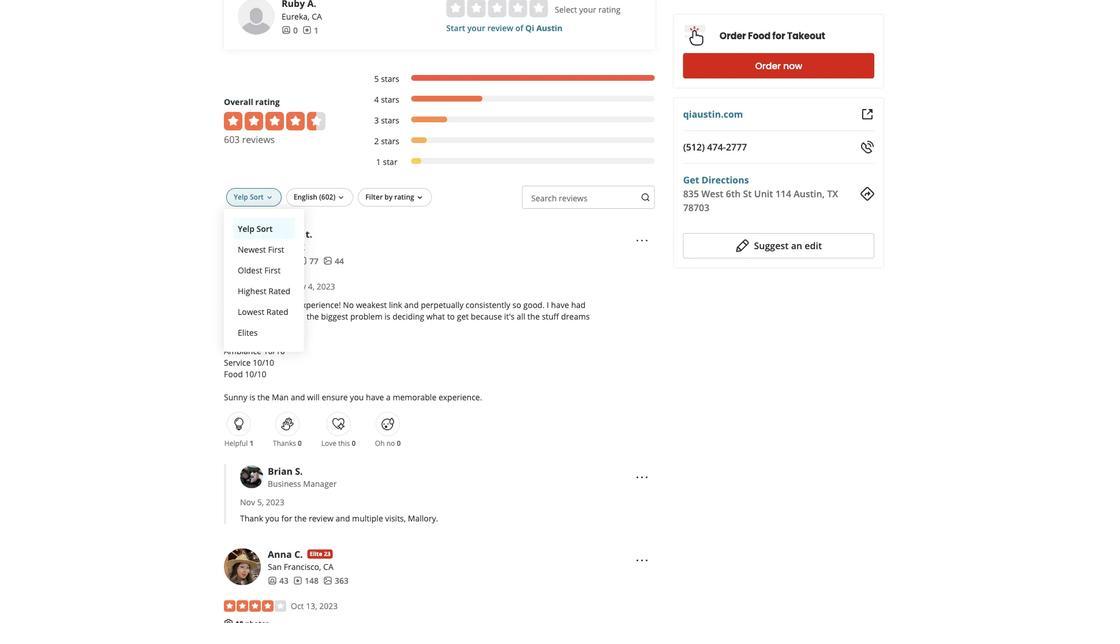 Task type: locate. For each thing, give the bounding box(es) containing it.
stars for 2 stars
[[381, 135, 399, 146]]

you
[[350, 392, 364, 403], [265, 513, 279, 524]]

16 camera v2 image
[[224, 619, 233, 623]]

1 horizontal spatial reviews
[[559, 192, 588, 203]]

2023 right 5,
[[266, 497, 284, 508]]

16 chevron down v2 image inside yelp sort dropdown button
[[265, 193, 274, 202]]

1 horizontal spatial review
[[487, 22, 513, 33]]

1 vertical spatial nov
[[240, 497, 255, 508]]

85%
[[224, 311, 240, 322]]

and left multiple
[[336, 513, 350, 524]]

0
[[293, 24, 298, 35], [298, 439, 302, 448], [352, 439, 356, 448], [397, 439, 401, 448]]

photos element containing 44
[[323, 255, 344, 267]]

1 vertical spatial rated
[[267, 306, 288, 317]]

0 vertical spatial review
[[487, 22, 513, 33]]

2 vertical spatial 2023
[[319, 601, 338, 612]]

always
[[224, 299, 250, 310]]

1 vertical spatial 2023
[[266, 497, 284, 508]]

photos element for anna c.
[[323, 575, 349, 587]]

friends element for anna c.
[[268, 575, 289, 587]]

0 vertical spatial 2023
[[317, 281, 335, 292]]

16 chevron down v2 image for (602)
[[337, 193, 346, 202]]

brian
[[268, 465, 293, 477]]

24 pencil v2 image
[[736, 239, 750, 253]]

16 chevron down v2 image for sort
[[265, 193, 274, 202]]

1 left star
[[376, 156, 381, 167]]

2 horizontal spatial rating
[[599, 4, 621, 15]]

thanks
[[273, 439, 296, 448]]

0 vertical spatial ca
[[312, 11, 322, 22]]

friends element down eureka,
[[282, 24, 298, 36]]

0 horizontal spatial for
[[281, 513, 292, 524]]

1 vertical spatial ca
[[323, 562, 334, 573]]

sort inside dropdown button
[[250, 192, 264, 202]]

1 vertical spatial sort
[[257, 223, 273, 234]]

food
[[748, 29, 771, 42], [224, 369, 243, 379]]

rating left 16 chevron down v2 image
[[394, 192, 414, 202]]

friends element for mallory t.
[[268, 255, 293, 267]]

newest first
[[238, 244, 284, 255]]

0 vertical spatial reviews
[[242, 133, 275, 146]]

sort inside button
[[257, 223, 273, 234]]

nov left 4,
[[291, 281, 306, 292]]

1 vertical spatial rating
[[255, 96, 280, 107]]

(0 reactions) element right thanks on the left bottom
[[298, 439, 302, 448]]

helpful 1
[[224, 439, 254, 448]]

austin,
[[794, 188, 825, 200], [268, 242, 294, 252]]

0 horizontal spatial an
[[252, 299, 261, 310]]

0 vertical spatial 1
[[314, 24, 319, 35]]

1 horizontal spatial your
[[579, 4, 597, 15]]

3
[[374, 115, 379, 125]]

1 vertical spatial of
[[242, 311, 250, 322]]

have right i
[[551, 299, 569, 310]]

0 vertical spatial first
[[268, 244, 284, 255]]

nov for nov 4, 2023
[[291, 281, 306, 292]]

an for always
[[252, 299, 261, 310]]

1 vertical spatial 1
[[376, 156, 381, 167]]

1 vertical spatial menu image
[[635, 554, 649, 568]]

rated up of.
[[267, 306, 288, 317]]

0 horizontal spatial nov
[[240, 497, 255, 508]]

1 horizontal spatial is
[[385, 311, 391, 322]]

0 horizontal spatial (0 reactions) element
[[298, 439, 302, 448]]

0 vertical spatial yelp
[[234, 192, 248, 202]]

1 for 1
[[314, 24, 319, 35]]

16 review v2 image
[[302, 25, 312, 35], [298, 256, 307, 266]]

0 horizontal spatial austin,
[[268, 242, 294, 252]]

0 vertical spatial reviews element
[[302, 24, 319, 36]]

16 photos v2 image for mallory t.
[[323, 256, 332, 266]]

16 chevron down v2 image
[[265, 193, 274, 202], [337, 193, 346, 202]]

your right start
[[467, 22, 485, 33]]

have inside always an amazing experience! no weakest link and perpetually consistently so good. i have had 85% of the menu and the biggest problem is deciding what to get because it's all the stuff dreams are made of.
[[551, 299, 569, 310]]

first down newest first button
[[264, 265, 281, 276]]

will
[[307, 392, 320, 403]]

16 review v2 image down eureka, ca
[[302, 25, 312, 35]]

2023 right 13,
[[319, 601, 338, 612]]

1 vertical spatial friends element
[[268, 255, 293, 267]]

reviews element containing 77
[[298, 255, 319, 267]]

filter reviews by 3 stars rating element
[[363, 114, 655, 126]]

(0 reactions) element for oh no 0
[[397, 439, 401, 448]]

photos element
[[323, 255, 344, 267], [323, 575, 349, 587]]

highest rated button
[[233, 280, 295, 301]]

is inside always an amazing experience! no weakest link and perpetually consistently so good. i have had 85% of the menu and the biggest problem is deciding what to get because it's all the stuff dreams are made of.
[[385, 311, 391, 322]]

0 vertical spatial friends element
[[282, 24, 298, 36]]

friends element containing 0
[[282, 24, 298, 36]]

reviews right search
[[559, 192, 588, 203]]

of left qi
[[516, 22, 523, 33]]

suggest an edit button
[[683, 233, 875, 259]]

highest rated
[[238, 285, 290, 296]]

3 stars from the top
[[381, 115, 399, 125]]

first down mallory
[[268, 244, 284, 255]]

None radio
[[446, 0, 465, 17]]

0 horizontal spatial is
[[249, 392, 255, 403]]

1 stars from the top
[[381, 73, 399, 84]]

eureka, ca
[[282, 11, 322, 22]]

austin, inside get directions 835 west 6th st unit 114 austin, tx 78703
[[794, 188, 825, 200]]

1 horizontal spatial an
[[791, 240, 802, 252]]

0 horizontal spatial order
[[720, 29, 746, 42]]

highest
[[238, 285, 266, 296]]

0 right 16 friends v2 icon
[[293, 24, 298, 35]]

0 vertical spatial photos element
[[323, 255, 344, 267]]

3 (0 reactions) element from the left
[[397, 439, 401, 448]]

(0 reactions) element right no
[[397, 439, 401, 448]]

have left a
[[366, 392, 384, 403]]

tx
[[827, 188, 838, 200], [296, 242, 305, 252]]

had
[[571, 299, 586, 310]]

1 vertical spatial an
[[252, 299, 261, 310]]

review down manager
[[309, 513, 334, 524]]

dreams
[[561, 311, 590, 322]]

food up order now link
[[748, 29, 771, 42]]

1 vertical spatial review
[[309, 513, 334, 524]]

1 horizontal spatial for
[[773, 29, 785, 42]]

rated for highest rated
[[269, 285, 290, 296]]

sort up newest first button
[[257, 223, 273, 234]]

stars right 4
[[381, 94, 399, 105]]

0 horizontal spatial have
[[366, 392, 384, 403]]

food down service
[[224, 369, 243, 379]]

2777
[[726, 141, 747, 153]]

0 horizontal spatial review
[[309, 513, 334, 524]]

  text field
[[522, 186, 655, 209]]

2 vertical spatial friends element
[[268, 575, 289, 587]]

16 friends v2 image
[[268, 577, 277, 586]]

reviews element down the francisco,
[[293, 575, 319, 587]]

yelp sort
[[234, 192, 264, 202], [238, 223, 273, 234]]

1 inside the reviews element
[[314, 24, 319, 35]]

0 vertical spatial sort
[[250, 192, 264, 202]]

(602)
[[319, 192, 336, 202]]

yelp up newest
[[238, 223, 255, 234]]

photos element right 148
[[323, 575, 349, 587]]

of up made
[[242, 311, 250, 322]]

to
[[447, 311, 455, 322]]

rated up 'amazing' on the left
[[269, 285, 290, 296]]

4
[[374, 94, 379, 105]]

0 vertical spatial austin,
[[794, 188, 825, 200]]

reviews element up 4,
[[298, 255, 319, 267]]

1 inside filter reviews by 1 star rating element
[[376, 156, 381, 167]]

rating for select your rating
[[599, 4, 621, 15]]

2023 right 4,
[[317, 281, 335, 292]]

44
[[335, 255, 344, 266]]

friends element
[[282, 24, 298, 36], [268, 255, 293, 267], [268, 575, 289, 587]]

yelp up yelp sort button
[[234, 192, 248, 202]]

2 horizontal spatial 1
[[376, 156, 381, 167]]

0 vertical spatial 16 photos v2 image
[[323, 256, 332, 266]]

0 vertical spatial yelp sort
[[234, 192, 264, 202]]

2 16 photos v2 image from the top
[[323, 577, 332, 586]]

16 review v2 image
[[293, 577, 302, 586]]

lowest rated
[[238, 306, 288, 317]]

1 horizontal spatial ca
[[323, 562, 334, 573]]

photo of ruby a. image
[[238, 0, 275, 35]]

1 vertical spatial yelp sort
[[238, 223, 273, 234]]

nov 4, 2023
[[291, 281, 335, 292]]

reviews element down eureka, ca
[[302, 24, 319, 36]]

austin, down mallory
[[268, 242, 294, 252]]

16 photos v2 image left 363
[[323, 577, 332, 586]]

rating up 4.5 star rating image
[[255, 96, 280, 107]]

order for order food for takeout
[[720, 29, 746, 42]]

363
[[335, 575, 349, 586]]

2 horizontal spatial (0 reactions) element
[[397, 439, 401, 448]]

thank
[[240, 513, 263, 524]]

business
[[268, 478, 301, 489]]

1 down eureka, ca
[[314, 24, 319, 35]]

are
[[224, 322, 236, 333]]

an inside always an amazing experience! no weakest link and perpetually consistently so good. i have had 85% of the menu and the biggest problem is deciding what to get because it's all the stuff dreams are made of.
[[252, 299, 261, 310]]

10/10 down elites button
[[264, 345, 285, 356]]

tx down the mallory t. link
[[296, 242, 305, 252]]

review inside nov 5, 2023 thank you for the review and multiple visits, mallory.
[[309, 513, 334, 524]]

by
[[385, 192, 393, 202]]

good.
[[523, 299, 545, 310]]

food inside ambiance 10/10 service 10/10 food 10/10
[[224, 369, 243, 379]]

yelp sort inside button
[[238, 223, 273, 234]]

first for newest first
[[268, 244, 284, 255]]

search image
[[641, 193, 650, 202]]

an for suggest
[[791, 240, 802, 252]]

0 vertical spatial an
[[791, 240, 802, 252]]

1 vertical spatial 16 review v2 image
[[298, 256, 307, 266]]

1 vertical spatial tx
[[296, 242, 305, 252]]

ca down 23
[[323, 562, 334, 573]]

1 vertical spatial 16 photos v2 image
[[323, 577, 332, 586]]

helpful
[[224, 439, 248, 448]]

603 reviews
[[224, 133, 275, 146]]

16 friends v2 image
[[282, 25, 291, 35]]

an inside button
[[791, 240, 802, 252]]

for
[[773, 29, 785, 42], [281, 513, 292, 524]]

16 photos v2 image left the 44
[[323, 256, 332, 266]]

2 vertical spatial 1
[[250, 439, 254, 448]]

(0 reactions) element right this
[[352, 439, 356, 448]]

sunny is the man and will ensure you have a memorable experience.
[[224, 392, 482, 403]]

2 menu image from the top
[[635, 554, 649, 568]]

is
[[385, 311, 391, 322], [249, 392, 255, 403]]

0 horizontal spatial you
[[265, 513, 279, 524]]

5,
[[257, 497, 264, 508]]

c.
[[294, 548, 303, 560]]

0 horizontal spatial tx
[[296, 242, 305, 252]]

an left edit
[[791, 240, 802, 252]]

2 stars from the top
[[381, 94, 399, 105]]

is down link
[[385, 311, 391, 322]]

0 horizontal spatial ca
[[312, 11, 322, 22]]

ca
[[312, 11, 322, 22], [323, 562, 334, 573]]

2 (0 reactions) element from the left
[[352, 439, 356, 448]]

the up c. at the left of page
[[294, 513, 307, 524]]

2 photos element from the top
[[323, 575, 349, 587]]

1 vertical spatial food
[[224, 369, 243, 379]]

love this 0
[[321, 439, 356, 448]]

stars right 3 on the left top
[[381, 115, 399, 125]]

elite
[[310, 550, 322, 558]]

1 vertical spatial order
[[755, 59, 781, 72]]

tx inside the mallory t. austin, tx
[[296, 242, 305, 252]]

weakest
[[356, 299, 387, 310]]

rating inside filter by rating popup button
[[394, 192, 414, 202]]

love
[[321, 439, 337, 448]]

friends element down san
[[268, 575, 289, 587]]

1 right the helpful
[[250, 439, 254, 448]]

rating right select
[[599, 4, 621, 15]]

yelp sort up yelp sort button
[[234, 192, 264, 202]]

austin, right 114
[[794, 188, 825, 200]]

qiaustin.com
[[683, 108, 743, 120]]

no
[[343, 299, 354, 310]]

1 horizontal spatial nov
[[291, 281, 306, 292]]

16 photos v2 image
[[323, 256, 332, 266], [323, 577, 332, 586]]

for down the business on the bottom left
[[281, 513, 292, 524]]

1 vertical spatial you
[[265, 513, 279, 524]]

0 vertical spatial rated
[[269, 285, 290, 296]]

0 vertical spatial menu image
[[635, 471, 649, 485]]

experience!
[[297, 299, 341, 310]]

1 horizontal spatial you
[[350, 392, 364, 403]]

(512)
[[683, 141, 705, 153]]

filter
[[366, 192, 383, 202]]

is right "sunny"
[[249, 392, 255, 403]]

sort up yelp sort button
[[250, 192, 264, 202]]

yelp inside dropdown button
[[234, 192, 248, 202]]

0 vertical spatial your
[[579, 4, 597, 15]]

yelp for yelp sort dropdown button
[[234, 192, 248, 202]]

4.5 star rating image
[[224, 112, 326, 130]]

16 chevron down v2 image up yelp sort button
[[265, 193, 274, 202]]

2 vertical spatial reviews element
[[293, 575, 319, 587]]

43
[[279, 575, 289, 586]]

order up order now link
[[720, 29, 746, 42]]

sunny
[[224, 392, 247, 403]]

16 review v2 image for 1
[[302, 25, 312, 35]]

you right ensure
[[350, 392, 364, 403]]

0 vertical spatial you
[[350, 392, 364, 403]]

1 vertical spatial your
[[467, 22, 485, 33]]

sort for yelp sort dropdown button
[[250, 192, 264, 202]]

1 horizontal spatial austin,
[[794, 188, 825, 200]]

rated
[[269, 285, 290, 296], [267, 306, 288, 317]]

1 vertical spatial first
[[264, 265, 281, 276]]

filter by rating
[[366, 192, 414, 202]]

(0 reactions) element for thanks 0
[[298, 439, 302, 448]]

order for order now
[[755, 59, 781, 72]]

friends element down newest first
[[268, 255, 293, 267]]

1 vertical spatial photos element
[[323, 575, 349, 587]]

10/10 down ambiance
[[253, 357, 274, 368]]

yelp sort inside dropdown button
[[234, 192, 264, 202]]

yelp inside button
[[238, 223, 255, 234]]

0 vertical spatial rating
[[599, 4, 621, 15]]

tx inside get directions 835 west 6th st unit 114 austin, tx 78703
[[827, 188, 838, 200]]

photos element right 77 on the left top of page
[[323, 255, 344, 267]]

0 horizontal spatial reviews
[[242, 133, 275, 146]]

1 16 chevron down v2 image from the left
[[265, 193, 274, 202]]

2 vertical spatial rating
[[394, 192, 414, 202]]

(0 reactions) element
[[298, 439, 302, 448], [352, 439, 356, 448], [397, 439, 401, 448]]

the down good.
[[528, 311, 540, 322]]

and up deciding
[[404, 299, 419, 310]]

service
[[224, 357, 251, 368]]

a
[[386, 392, 391, 403]]

get
[[457, 311, 469, 322]]

order left now
[[755, 59, 781, 72]]

your for start
[[467, 22, 485, 33]]

unit
[[754, 188, 773, 200]]

1 horizontal spatial have
[[551, 299, 569, 310]]

sort for yelp sort button
[[257, 223, 273, 234]]

(512) 474-2777
[[683, 141, 747, 153]]

1 horizontal spatial 1
[[314, 24, 319, 35]]

0 vertical spatial have
[[551, 299, 569, 310]]

nov 5, 2023 thank you for the review and multiple visits, mallory.
[[240, 497, 438, 524]]

1 horizontal spatial tx
[[827, 188, 838, 200]]

tx left 24 directions v2 image
[[827, 188, 838, 200]]

oct 13, 2023
[[291, 601, 338, 612]]

2 16 chevron down v2 image from the left
[[337, 193, 346, 202]]

1 vertical spatial austin,
[[268, 242, 294, 252]]

0 horizontal spatial of
[[242, 311, 250, 322]]

0 vertical spatial is
[[385, 311, 391, 322]]

review down rating element
[[487, 22, 513, 33]]

1 horizontal spatial (0 reactions) element
[[352, 439, 356, 448]]

austin
[[537, 22, 563, 33]]

0 vertical spatial 16 review v2 image
[[302, 25, 312, 35]]

photos element for mallory t.
[[323, 255, 344, 267]]

None radio
[[467, 0, 486, 17], [488, 0, 506, 17], [509, 0, 527, 17], [530, 0, 548, 17], [467, 0, 486, 17], [488, 0, 506, 17], [509, 0, 527, 17], [530, 0, 548, 17]]

5 star rating image
[[224, 280, 286, 292]]

1 horizontal spatial order
[[755, 59, 781, 72]]

1 photos element from the top
[[323, 255, 344, 267]]

0 vertical spatial tx
[[827, 188, 838, 200]]

2023
[[317, 281, 335, 292], [266, 497, 284, 508], [319, 601, 338, 612]]

4 stars from the top
[[381, 135, 399, 146]]

stars right 5
[[381, 73, 399, 84]]

1 vertical spatial reviews
[[559, 192, 588, 203]]

ca right eureka,
[[312, 11, 322, 22]]

reviews for search reviews
[[559, 192, 588, 203]]

your right select
[[579, 4, 597, 15]]

1 horizontal spatial rating
[[394, 192, 414, 202]]

ambiance 10/10 service 10/10 food 10/10
[[224, 345, 285, 379]]

1 (0 reactions) element from the left
[[298, 439, 302, 448]]

an down highest
[[252, 299, 261, 310]]

this
[[338, 439, 350, 448]]

reviews element containing 148
[[293, 575, 319, 587]]

first
[[268, 244, 284, 255], [264, 265, 281, 276]]

for left takeout
[[773, 29, 785, 42]]

menu image
[[635, 471, 649, 485], [635, 554, 649, 568]]

1 horizontal spatial 16 chevron down v2 image
[[337, 193, 346, 202]]

stuff
[[542, 311, 559, 322]]

yelp sort up newest
[[238, 223, 273, 234]]

photos element containing 363
[[323, 575, 349, 587]]

1 vertical spatial yelp
[[238, 223, 255, 234]]

english
[[294, 192, 317, 202]]

1 16 photos v2 image from the top
[[323, 256, 332, 266]]

0 vertical spatial order
[[720, 29, 746, 42]]

10/10 down service
[[245, 369, 266, 379]]

1 vertical spatial for
[[281, 513, 292, 524]]

reviews element for anna c.
[[293, 575, 319, 587]]

(no rating) image
[[446, 0, 548, 17]]

you right thank
[[265, 513, 279, 524]]

16 review v2 image left 77 on the left top of page
[[298, 256, 307, 266]]

0 horizontal spatial rating
[[255, 96, 280, 107]]

menu image
[[635, 234, 649, 248]]

friends element containing 43
[[268, 575, 289, 587]]

elites button
[[233, 322, 295, 343]]

1 menu image from the top
[[635, 471, 649, 485]]

reviews down 4.5 star rating image
[[242, 133, 275, 146]]

nov left 5,
[[240, 497, 255, 508]]

made
[[238, 322, 260, 333]]

reviews element
[[302, 24, 319, 36], [298, 255, 319, 267], [293, 575, 319, 587]]

0 horizontal spatial 16 chevron down v2 image
[[265, 193, 274, 202]]

photo of mallory t. image
[[224, 229, 261, 265]]

16 chevron down v2 image inside english (602) dropdown button
[[337, 193, 346, 202]]

nov inside nov 5, 2023 thank you for the review and multiple visits, mallory.
[[240, 497, 255, 508]]

1 vertical spatial reviews element
[[298, 255, 319, 267]]

16 chevron down v2 image right (602)
[[337, 193, 346, 202]]

filter reviews by 1 star rating element
[[363, 156, 655, 167]]

stars right 2
[[381, 135, 399, 146]]



Task type: vqa. For each thing, say whether or not it's contained in the screenshot.


Task type: describe. For each thing, give the bounding box(es) containing it.
reviews element for mallory t.
[[298, 255, 319, 267]]

experience.
[[439, 392, 482, 403]]

and left will
[[291, 392, 305, 403]]

24 external link v2 image
[[861, 107, 875, 121]]

ambiance
[[224, 345, 261, 356]]

2023 for anna c.
[[319, 601, 338, 612]]

0 inside friends "element"
[[293, 24, 298, 35]]

ensure
[[322, 392, 348, 403]]

of.
[[262, 322, 272, 333]]

ca inside elite 23 san francisco, ca
[[323, 562, 334, 573]]

get
[[683, 174, 699, 186]]

16 chevron down v2 image
[[415, 193, 425, 202]]

0 right no
[[397, 439, 401, 448]]

16 photos v2 image for anna c.
[[323, 577, 332, 586]]

(0 reactions) element for love this 0
[[352, 439, 356, 448]]

deciding
[[393, 311, 424, 322]]

oh
[[375, 439, 385, 448]]

0 right thanks on the left bottom
[[298, 439, 302, 448]]

148
[[305, 575, 319, 586]]

oh no 0
[[375, 439, 401, 448]]

0 vertical spatial 10/10
[[264, 345, 285, 356]]

overall
[[224, 96, 253, 107]]

and inside nov 5, 2023 thank you for the review and multiple visits, mallory.
[[336, 513, 350, 524]]

consistently
[[466, 299, 511, 310]]

(1 reaction) element
[[250, 439, 254, 448]]

23
[[324, 550, 331, 558]]

1 star
[[376, 156, 398, 167]]

english (602)
[[294, 192, 336, 202]]

filter reviews by 2 stars rating element
[[363, 135, 655, 147]]

rated for lowest rated
[[267, 306, 288, 317]]

rating for filter by rating
[[394, 192, 414, 202]]

oldest first
[[238, 265, 281, 276]]

directions
[[702, 174, 749, 186]]

select
[[555, 4, 577, 15]]

now
[[783, 59, 803, 72]]

yelp sort button
[[226, 188, 282, 207]]

835
[[683, 188, 699, 200]]

1 for 1 star
[[376, 156, 381, 167]]

0 vertical spatial for
[[773, 29, 785, 42]]

newest first button
[[233, 239, 295, 260]]

of inside always an amazing experience! no weakest link and perpetually consistently so good. i have had 85% of the menu and the biggest problem is deciding what to get because it's all the stuff dreams are made of.
[[242, 311, 250, 322]]

77
[[309, 255, 319, 266]]

first for oldest first
[[264, 265, 281, 276]]

rating element
[[446, 0, 548, 17]]

the left man
[[257, 392, 270, 403]]

yelp sort for yelp sort button
[[238, 223, 273, 234]]

1 horizontal spatial food
[[748, 29, 771, 42]]

menu image for oct 13, 2023
[[635, 554, 649, 568]]

search
[[531, 192, 557, 203]]

lowest rated button
[[233, 301, 295, 322]]

get directions link
[[683, 174, 749, 186]]

24 directions v2 image
[[861, 187, 875, 201]]

yelp for yelp sort button
[[238, 223, 255, 234]]

menu
[[266, 311, 288, 322]]

suggest
[[754, 240, 789, 252]]

qi
[[526, 22, 534, 33]]

english (602) button
[[286, 188, 353, 207]]

suggest an edit
[[754, 240, 822, 252]]

16 review v2 image for 77
[[298, 256, 307, 266]]

because
[[471, 311, 502, 322]]

you inside nov 5, 2023 thank you for the review and multiple visits, mallory.
[[265, 513, 279, 524]]

and right menu at left
[[290, 311, 305, 322]]

filter by rating button
[[358, 188, 432, 207]]

1 vertical spatial 10/10
[[253, 357, 274, 368]]

4,
[[308, 281, 315, 292]]

5
[[374, 73, 379, 84]]

2
[[374, 135, 379, 146]]

the inside nov 5, 2023 thank you for the review and multiple visits, mallory.
[[294, 513, 307, 524]]

stars for 4 stars
[[381, 94, 399, 105]]

t.
[[306, 228, 312, 240]]

anna
[[268, 548, 292, 560]]

brian s. business manager
[[268, 465, 337, 489]]

multiple
[[352, 513, 383, 524]]

no
[[387, 439, 395, 448]]

eureka,
[[282, 11, 310, 22]]

amazing
[[264, 299, 295, 310]]

start
[[446, 22, 465, 33]]

photo of brian s. image
[[240, 465, 263, 489]]

stars for 3 stars
[[381, 115, 399, 125]]

stars for 5 stars
[[381, 73, 399, 84]]

the down experience!
[[307, 311, 319, 322]]

603
[[224, 133, 240, 146]]

1 horizontal spatial of
[[516, 22, 523, 33]]

select your rating
[[555, 4, 621, 15]]

your for select
[[579, 4, 597, 15]]

always an amazing experience! no weakest link and perpetually consistently so good. i have had 85% of the menu and the biggest problem is deciding what to get because it's all the stuff dreams are made of.
[[224, 299, 590, 333]]

for inside nov 5, 2023 thank you for the review and multiple visits, mallory.
[[281, 513, 292, 524]]

newest
[[238, 244, 266, 255]]

13,
[[306, 601, 317, 612]]

1 vertical spatial is
[[249, 392, 255, 403]]

mallory t. link
[[268, 228, 312, 240]]

filter reviews by 4 stars rating element
[[363, 93, 655, 105]]

anna c.
[[268, 548, 303, 560]]

anna c. link
[[268, 548, 303, 560]]

search reviews
[[531, 192, 588, 203]]

oct
[[291, 601, 304, 612]]

2 stars
[[374, 135, 399, 146]]

4 stars
[[374, 94, 399, 105]]

man
[[272, 392, 289, 403]]

menu image for thank you for the review and multiple visits, mallory.
[[635, 471, 649, 485]]

24 phone v2 image
[[861, 140, 875, 154]]

west
[[702, 188, 724, 200]]

reviews for 603 reviews
[[242, 133, 275, 146]]

2023 for mallory t.
[[317, 281, 335, 292]]

4 star rating image
[[224, 601, 286, 612]]

2023 inside nov 5, 2023 thank you for the review and multiple visits, mallory.
[[266, 497, 284, 508]]

5 stars
[[374, 73, 399, 84]]

yelp sort for yelp sort dropdown button
[[234, 192, 264, 202]]

visits,
[[385, 513, 406, 524]]

takeout
[[787, 29, 825, 42]]

st
[[743, 188, 752, 200]]

the up made
[[252, 311, 264, 322]]

filter reviews by 5 stars rating element
[[363, 73, 655, 84]]

order food for takeout
[[720, 29, 825, 42]]

2 vertical spatial 10/10
[[245, 369, 266, 379]]

reviews element containing 1
[[302, 24, 319, 36]]

austin, inside the mallory t. austin, tx
[[268, 242, 294, 252]]

elite 23 link
[[307, 550, 333, 559]]

474-
[[707, 141, 726, 153]]

0 horizontal spatial 1
[[250, 439, 254, 448]]

0 right this
[[352, 439, 356, 448]]

114
[[776, 188, 792, 200]]

so
[[513, 299, 521, 310]]

1 vertical spatial have
[[366, 392, 384, 403]]

nov for nov 5, 2023 thank you for the review and multiple visits, mallory.
[[240, 497, 255, 508]]

link
[[389, 299, 402, 310]]

biggest
[[321, 311, 348, 322]]

6th
[[726, 188, 741, 200]]

photo of anna c. image
[[224, 549, 261, 586]]



